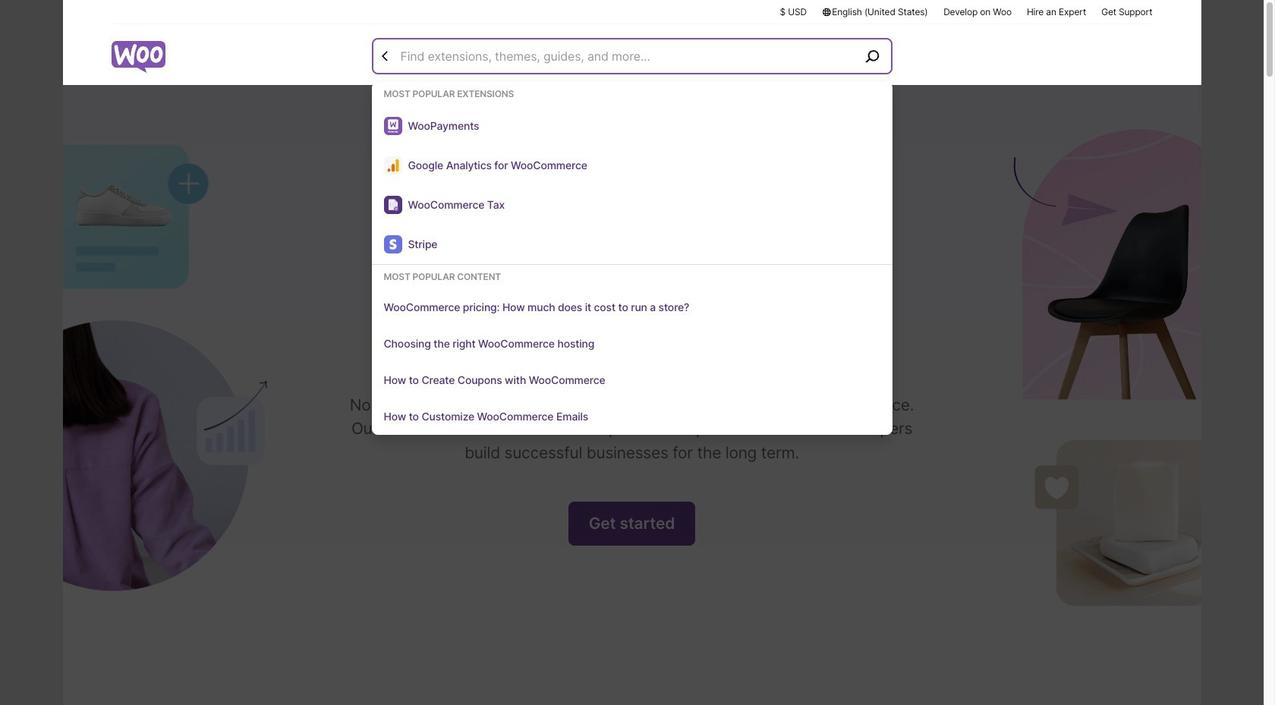 Task type: locate. For each thing, give the bounding box(es) containing it.
None search field
[[372, 38, 893, 435]]

group
[[372, 88, 893, 265], [372, 271, 893, 435]]

2 group from the top
[[372, 271, 893, 435]]

list box
[[372, 88, 893, 435]]

1 vertical spatial group
[[372, 271, 893, 435]]

0 vertical spatial group
[[372, 88, 893, 265]]

1 group from the top
[[372, 88, 893, 265]]



Task type: describe. For each thing, give the bounding box(es) containing it.
close search image
[[378, 48, 393, 63]]

Find extensions, themes, guides, and more… search field
[[397, 40, 860, 72]]



Task type: vqa. For each thing, say whether or not it's contained in the screenshot.
first "group" from the bottom
yes



